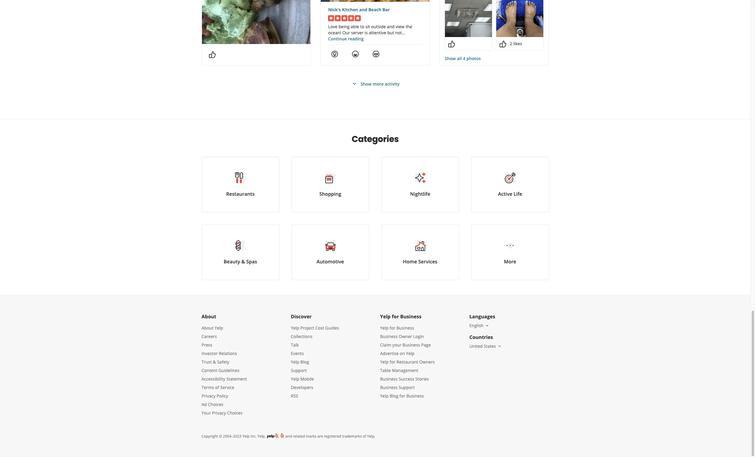 Task type: describe. For each thing, give the bounding box(es) containing it.
beach
[[369, 7, 382, 12]]

ad
[[202, 402, 207, 408]]

yelp project cost guides collections talk events yelp blog support yelp mobile developers rss
[[291, 326, 339, 399]]

services
[[419, 259, 438, 265]]

categories
[[352, 133, 399, 145]]

yelp up yelp for business link
[[380, 314, 391, 320]]

all
[[457, 56, 462, 61]]

yelp inside about yelp careers press investor relations trust & safety content guidelines accessibility statement terms of service privacy policy ad choices your privacy choices
[[215, 326, 223, 331]]

trust
[[202, 360, 212, 365]]

support inside yelp project cost guides collections talk events yelp blog support yelp mobile developers rss
[[291, 368, 307, 374]]

©
[[219, 434, 222, 439]]

business up claim
[[380, 334, 398, 340]]

related
[[293, 434, 305, 439]]

automotive link
[[292, 225, 369, 281]]

spas
[[246, 259, 257, 265]]

table management link
[[380, 368, 419, 374]]

discover
[[291, 314, 312, 320]]

yelp for restaurant owners link
[[380, 360, 435, 365]]

for up yelp for business link
[[392, 314, 399, 320]]

investor relations link
[[202, 351, 237, 357]]

continue reading button
[[328, 36, 364, 42]]

safety
[[217, 360, 229, 365]]

life
[[514, 191, 523, 198]]

countries
[[470, 334, 493, 341]]

16 chevron down v2 image
[[497, 344, 502, 349]]

4
[[463, 56, 466, 61]]

table
[[380, 368, 391, 374]]

united
[[470, 344, 483, 350]]

english
[[470, 323, 484, 329]]

guidelines
[[219, 368, 240, 374]]

show for show more activity
[[361, 81, 372, 87]]

more
[[373, 81, 384, 87]]

terms
[[202, 385, 214, 391]]

ad choices link
[[202, 402, 223, 408]]

trust & safety link
[[202, 360, 229, 365]]

for down advertise
[[390, 360, 396, 365]]

for down business support link
[[400, 394, 406, 399]]

talk
[[291, 343, 299, 348]]

yelp down 'support' link
[[291, 377, 299, 382]]

2 open photo lightbox image from the left
[[497, 0, 544, 37]]

developers link
[[291, 385, 313, 391]]

guides
[[325, 326, 339, 331]]

your privacy choices link
[[202, 411, 243, 416]]

rss
[[291, 394, 298, 399]]

your
[[393, 343, 402, 348]]

copyright
[[202, 434, 218, 439]]

16 chevron down v2 image
[[485, 324, 490, 328]]

restaurants
[[226, 191, 255, 198]]

press
[[202, 343, 212, 348]]

photos
[[467, 56, 481, 61]]

beauty & spas
[[224, 259, 257, 265]]

& inside category navigation section navigation
[[242, 259, 245, 265]]

support inside yelp for business business owner login claim your business page advertise on yelp yelp for restaurant owners table management business success stories business support yelp blog for business
[[399, 385, 415, 391]]

united states
[[470, 344, 496, 350]]

active
[[498, 191, 513, 198]]

automotive
[[317, 259, 344, 265]]

owners
[[420, 360, 435, 365]]

press link
[[202, 343, 212, 348]]

0 horizontal spatial choices
[[208, 402, 223, 408]]

explore recent activity section section
[[197, 0, 554, 119]]

claim your business page link
[[380, 343, 431, 348]]

yelp burst image
[[280, 434, 285, 439]]

and inside explore recent activity section section
[[359, 7, 368, 12]]

24 cool v2 image
[[373, 50, 380, 58]]

support link
[[291, 368, 307, 374]]

trademarks
[[342, 434, 362, 439]]

1 vertical spatial choices
[[227, 411, 243, 416]]

for up business owner login 'link'
[[390, 326, 396, 331]]

1 open photo lightbox image from the left
[[445, 0, 493, 37]]

yelp,
[[258, 434, 266, 439]]

careers
[[202, 334, 217, 340]]

copyright © 2004–2023 yelp inc. yelp,
[[202, 434, 266, 439]]

talk link
[[291, 343, 299, 348]]

activity
[[385, 81, 400, 87]]

more link
[[472, 225, 549, 281]]

english button
[[470, 323, 490, 329]]

business up yelp for business link
[[400, 314, 422, 320]]

yelp.
[[367, 434, 376, 439]]

yelp mobile link
[[291, 377, 314, 382]]

about for about
[[202, 314, 216, 320]]

investor
[[202, 351, 218, 357]]

yelp left inc.
[[243, 434, 250, 439]]

continue
[[328, 36, 347, 42]]

privacy policy link
[[202, 394, 228, 399]]

yelp right on
[[406, 351, 415, 357]]

active life link
[[472, 157, 549, 213]]

of inside about yelp careers press investor relations trust & safety content guidelines accessibility statement terms of service privacy policy ad choices your privacy choices
[[215, 385, 219, 391]]

about yelp careers press investor relations trust & safety content guidelines accessibility statement terms of service privacy policy ad choices your privacy choices
[[202, 326, 247, 416]]

yelp up 'collections' link
[[291, 326, 299, 331]]

on
[[400, 351, 405, 357]]



Task type: vqa. For each thing, say whether or not it's contained in the screenshot.
Like feed item image for 1st Open photo lightbox from right
yes



Task type: locate. For each thing, give the bounding box(es) containing it.
terms of service link
[[202, 385, 234, 391]]

yelp for business business owner login claim your business page advertise on yelp yelp for restaurant owners table management business success stories business support yelp blog for business
[[380, 326, 435, 399]]

0 vertical spatial show
[[445, 56, 456, 61]]

1 vertical spatial blog
[[390, 394, 399, 399]]

login
[[413, 334, 424, 340]]

blog inside yelp project cost guides collections talk events yelp blog support yelp mobile developers rss
[[301, 360, 309, 365]]

business support link
[[380, 385, 415, 391]]

show inside show more activity button
[[361, 81, 372, 87]]

0 horizontal spatial open photo lightbox image
[[445, 0, 493, 37]]

united states button
[[470, 344, 502, 350]]

yelp for business
[[380, 314, 422, 320]]

0 horizontal spatial show
[[361, 81, 372, 87]]

and right "yelp burst" icon
[[286, 434, 292, 439]]

0 vertical spatial about
[[202, 314, 216, 320]]

nick's
[[328, 7, 341, 12]]

shopping
[[320, 191, 341, 198]]

blog
[[301, 360, 309, 365], [390, 394, 399, 399]]

about for about yelp careers press investor relations trust & safety content guidelines accessibility statement terms of service privacy policy ad choices your privacy choices
[[202, 326, 214, 331]]

1 horizontal spatial and
[[359, 7, 368, 12]]

show more activity
[[361, 81, 400, 87]]

0 vertical spatial blog
[[301, 360, 309, 365]]

beauty
[[224, 259, 240, 265]]

cost
[[316, 326, 324, 331]]

1 vertical spatial of
[[363, 434, 366, 439]]

accessibility statement link
[[202, 377, 247, 382]]

open photo lightbox image
[[445, 0, 493, 37], [497, 0, 544, 37]]

0 horizontal spatial blog
[[301, 360, 309, 365]]

privacy down ad choices link
[[212, 411, 226, 416]]

0 vertical spatial support
[[291, 368, 307, 374]]

0 vertical spatial like feed item image
[[500, 40, 507, 48]]

blog down business support link
[[390, 394, 399, 399]]

yelp blog for business link
[[380, 394, 424, 399]]

0 vertical spatial &
[[242, 259, 245, 265]]

show right 24 chevron down v2 icon
[[361, 81, 372, 87]]

and left beach
[[359, 7, 368, 12]]

1 vertical spatial show
[[361, 81, 372, 87]]

developers
[[291, 385, 313, 391]]

1 vertical spatial privacy
[[212, 411, 226, 416]]

statement
[[227, 377, 247, 382]]

2 likes
[[510, 41, 522, 47]]

1 horizontal spatial &
[[242, 259, 245, 265]]

collections link
[[291, 334, 313, 340]]

shopping link
[[292, 157, 369, 213]]

and related marks are registered trademarks of yelp.
[[285, 434, 376, 439]]

mobile
[[301, 377, 314, 382]]

business success stories link
[[380, 377, 429, 382]]

like feed item image
[[500, 40, 507, 48], [209, 51, 216, 58]]

business
[[400, 314, 422, 320], [397, 326, 414, 331], [380, 334, 398, 340], [403, 343, 420, 348], [380, 377, 398, 382], [380, 385, 398, 391], [407, 394, 424, 399]]

content
[[202, 368, 218, 374]]

likes
[[514, 41, 522, 47]]

2 about from the top
[[202, 326, 214, 331]]

events link
[[291, 351, 304, 357]]

yelp down events link
[[291, 360, 299, 365]]

24 chevron down v2 image
[[351, 80, 358, 88]]

more
[[504, 259, 517, 265]]

continue reading
[[328, 36, 364, 42]]

about up the "careers" link
[[202, 326, 214, 331]]

&
[[242, 259, 245, 265], [213, 360, 216, 365]]

about yelp link
[[202, 326, 223, 331]]

yelp
[[380, 314, 391, 320], [215, 326, 223, 331], [291, 326, 299, 331], [380, 326, 389, 331], [406, 351, 415, 357], [291, 360, 299, 365], [380, 360, 389, 365], [291, 377, 299, 382], [380, 394, 389, 399], [243, 434, 250, 439]]

choices
[[208, 402, 223, 408], [227, 411, 243, 416]]

2004–2023
[[223, 434, 242, 439]]

active life
[[498, 191, 523, 198]]

business up owner
[[397, 326, 414, 331]]

events
[[291, 351, 304, 357]]

yelp up the "careers" link
[[215, 326, 223, 331]]

yelp up table
[[380, 360, 389, 365]]

1 horizontal spatial blog
[[390, 394, 399, 399]]

choices down policy
[[227, 411, 243, 416]]

bar
[[383, 7, 390, 12]]

languages
[[470, 314, 496, 320]]

1 horizontal spatial of
[[363, 434, 366, 439]]

business down table
[[380, 377, 398, 382]]

accessibility
[[202, 377, 225, 382]]

1 vertical spatial like feed item image
[[209, 51, 216, 58]]

success
[[399, 377, 414, 382]]

service
[[220, 385, 234, 391]]

yelp project cost guides link
[[291, 326, 339, 331]]

owner
[[399, 334, 412, 340]]

registered
[[324, 434, 341, 439]]

business down owner
[[403, 343, 420, 348]]

show inside show all 4 photos dropdown button
[[445, 56, 456, 61]]

0 vertical spatial privacy
[[202, 394, 216, 399]]

1 vertical spatial &
[[213, 360, 216, 365]]

1 about from the top
[[202, 314, 216, 320]]

1 horizontal spatial open photo lightbox image
[[497, 0, 544, 37]]

support down success
[[399, 385, 415, 391]]

business up yelp blog for business link
[[380, 385, 398, 391]]

advertise on yelp link
[[380, 351, 415, 357]]

1 vertical spatial and
[[286, 434, 292, 439]]

blog up 'support' link
[[301, 360, 309, 365]]

24 useful v2 image
[[331, 50, 339, 58]]

0 horizontal spatial and
[[286, 434, 292, 439]]

1 vertical spatial about
[[202, 326, 214, 331]]

support
[[291, 368, 307, 374], [399, 385, 415, 391]]

0 horizontal spatial &
[[213, 360, 216, 365]]

& left 'spas'
[[242, 259, 245, 265]]

& inside about yelp careers press investor relations trust & safety content guidelines accessibility statement terms of service privacy policy ad choices your privacy choices
[[213, 360, 216, 365]]

,
[[278, 434, 280, 439]]

collections
[[291, 334, 313, 340]]

nightlife link
[[382, 157, 459, 213]]

1 horizontal spatial support
[[399, 385, 415, 391]]

show all 4 photos button
[[445, 56, 481, 62]]

about up about yelp link
[[202, 314, 216, 320]]

rss link
[[291, 394, 298, 399]]

yelp logo image
[[267, 434, 278, 439]]

yelp for business link
[[380, 326, 414, 331]]

nick's kitchen and beach bar
[[328, 7, 390, 12]]

0 horizontal spatial support
[[291, 368, 307, 374]]

home services link
[[382, 225, 459, 281]]

0 horizontal spatial like feed item image
[[209, 51, 216, 58]]

of left yelp.
[[363, 434, 366, 439]]

yelp up claim
[[380, 326, 389, 331]]

yelp down business support link
[[380, 394, 389, 399]]

marks
[[306, 434, 317, 439]]

0 horizontal spatial of
[[215, 385, 219, 391]]

choices down privacy policy link
[[208, 402, 223, 408]]

1 vertical spatial support
[[399, 385, 415, 391]]

0 vertical spatial choices
[[208, 402, 223, 408]]

show
[[445, 56, 456, 61], [361, 81, 372, 87]]

your
[[202, 411, 211, 416]]

1 horizontal spatial like feed item image
[[500, 40, 507, 48]]

nick's kitchen and beach bar link
[[328, 7, 423, 13]]

advertise
[[380, 351, 399, 357]]

0 vertical spatial of
[[215, 385, 219, 391]]

privacy
[[202, 394, 216, 399], [212, 411, 226, 416]]

show more activity button
[[351, 80, 400, 88]]

0 vertical spatial and
[[359, 7, 368, 12]]

yelp blog link
[[291, 360, 309, 365]]

states
[[484, 344, 496, 350]]

blog inside yelp for business business owner login claim your business page advertise on yelp yelp for restaurant owners table management business success stories business support yelp blog for business
[[390, 394, 399, 399]]

& right trust
[[213, 360, 216, 365]]

about inside about yelp careers press investor relations trust & safety content guidelines accessibility statement terms of service privacy policy ad choices your privacy choices
[[202, 326, 214, 331]]

5 star rating image
[[328, 15, 361, 21]]

show left the all
[[445, 56, 456, 61]]

claim
[[380, 343, 392, 348]]

1 horizontal spatial choices
[[227, 411, 243, 416]]

1 horizontal spatial show
[[445, 56, 456, 61]]

business down stories
[[407, 394, 424, 399]]

stories
[[416, 377, 429, 382]]

privacy down terms
[[202, 394, 216, 399]]

support down yelp blog "link" on the bottom left of page
[[291, 368, 307, 374]]

like feed item image
[[448, 40, 456, 48]]

show for show all 4 photos
[[445, 56, 456, 61]]

careers link
[[202, 334, 217, 340]]

24 funny v2 image
[[352, 50, 359, 58]]

category navigation section navigation
[[196, 119, 555, 295]]

of up privacy policy link
[[215, 385, 219, 391]]

reading
[[348, 36, 364, 42]]



